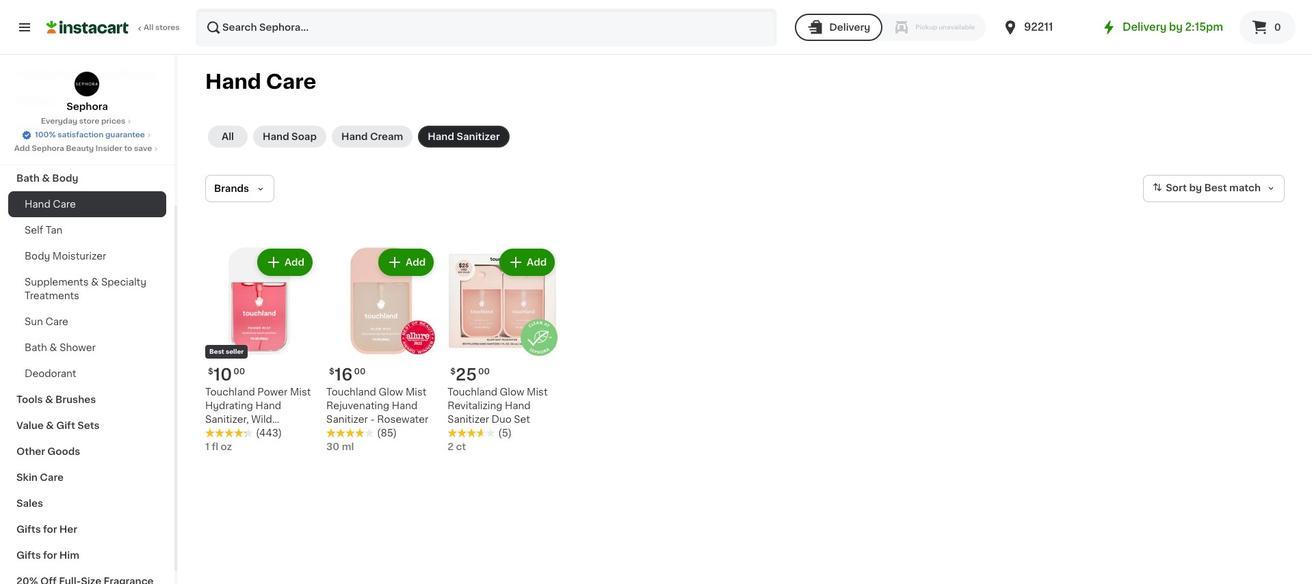 Task type: describe. For each thing, give the bounding box(es) containing it.
care for skin care link
[[40, 473, 64, 483]]

$ 25 00
[[450, 367, 490, 383]]

& for brushes
[[45, 395, 53, 405]]

hand cream
[[341, 132, 403, 142]]

treatments
[[25, 291, 79, 301]]

specialty
[[101, 278, 146, 287]]

best match
[[1204, 183, 1261, 193]]

supplements
[[25, 278, 89, 287]]

$ 10 00
[[208, 367, 245, 383]]

holiday party ready beauty link
[[8, 62, 166, 88]]

oz
[[221, 443, 232, 452]]

$ for 10
[[208, 368, 213, 376]]

delivery button
[[795, 14, 883, 41]]

care for hair care link
[[39, 122, 63, 131]]

hand soap
[[263, 132, 317, 142]]

delivery by 2:15pm
[[1123, 22, 1223, 32]]

best for best seller
[[209, 349, 224, 355]]

other
[[16, 447, 45, 457]]

$ for 25
[[450, 368, 456, 376]]

(85)
[[377, 429, 397, 439]]

skin care
[[16, 473, 64, 483]]

power
[[257, 388, 288, 398]]

set
[[514, 415, 530, 425]]

bath & body link
[[8, 166, 166, 192]]

to
[[124, 145, 132, 153]]

by for sort
[[1189, 183, 1202, 193]]

hydrating
[[205, 402, 253, 411]]

supplements & specialty treatments link
[[8, 270, 166, 309]]

hand right cream
[[428, 132, 454, 142]]

sanitizer for 25
[[448, 415, 489, 425]]

1
[[205, 443, 209, 452]]

hand inside touchland glow mist revitalizing hand sanitizer duo set
[[505, 402, 531, 411]]

glow for 25
[[500, 388, 524, 398]]

sun care link
[[8, 309, 166, 335]]

stores
[[155, 24, 180, 31]]

gifts for gifts for her
[[16, 525, 41, 535]]

insider
[[96, 145, 122, 153]]

30
[[326, 443, 340, 452]]

skin care link
[[8, 465, 166, 491]]

hair care link
[[8, 114, 166, 140]]

her
[[59, 525, 77, 535]]

$ for 16
[[329, 368, 335, 376]]

(5)
[[498, 429, 512, 439]]

hand sanitizer
[[428, 132, 500, 142]]

92211
[[1024, 22, 1053, 32]]

mist for 10
[[290, 388, 311, 398]]

product group containing 10
[[205, 246, 315, 454]]

delivery for delivery by 2:15pm
[[1123, 22, 1167, 32]]

2
[[448, 443, 454, 452]]

sales
[[16, 499, 43, 509]]

sort
[[1166, 183, 1187, 193]]

0 button
[[1240, 11, 1296, 44]]

-
[[370, 415, 375, 425]]

fl
[[212, 443, 218, 452]]

hand up 'all' link
[[205, 72, 261, 92]]

self
[[25, 226, 43, 235]]

hand sanitizer link
[[418, 126, 509, 148]]

touchland for 25
[[448, 388, 497, 398]]

add sephora beauty insider to save
[[14, 145, 152, 153]]

delivery for delivery
[[829, 23, 870, 32]]

prices
[[101, 118, 125, 125]]

bath for bath & shower
[[25, 343, 47, 353]]

ready
[[86, 70, 118, 79]]

shower
[[60, 343, 96, 353]]

10
[[213, 367, 232, 383]]

glow for 16
[[379, 388, 403, 398]]

hand inside touchland power mist hydrating hand sanitizer, wild watermelon
[[256, 402, 281, 411]]

makeup
[[16, 96, 56, 105]]

hand soap link
[[253, 126, 326, 148]]

& for body
[[42, 174, 50, 183]]

hand left soap
[[263, 132, 289, 142]]

gifts for him link
[[8, 543, 166, 569]]

gifts for her link
[[8, 517, 166, 543]]

wild
[[251, 415, 272, 425]]

hand cream link
[[332, 126, 413, 148]]

rejuvenating
[[326, 402, 389, 411]]

Best match Sort by field
[[1143, 175, 1285, 203]]

touchland for 16
[[326, 388, 376, 398]]

sephora logo image
[[74, 71, 100, 97]]

body moisturizer
[[25, 252, 106, 261]]

fragrance link
[[8, 140, 166, 166]]

0 horizontal spatial beauty
[[66, 145, 94, 153]]

touchland glow mist revitalizing hand sanitizer duo set
[[448, 388, 548, 425]]

watermelon
[[205, 429, 263, 439]]

makeup link
[[8, 88, 166, 114]]

touchland power mist hydrating hand sanitizer, wild watermelon
[[205, 388, 311, 439]]

soap
[[292, 132, 317, 142]]

delivery by 2:15pm link
[[1101, 19, 1223, 36]]

add for 10
[[285, 258, 305, 268]]

1 vertical spatial sephora
[[32, 145, 64, 153]]

everyday
[[41, 118, 77, 125]]

brands
[[214, 184, 249, 194]]

other goods
[[16, 447, 80, 457]]

product group containing 16
[[326, 246, 437, 454]]

care up hand soap
[[266, 72, 316, 92]]

hair
[[16, 122, 37, 131]]

guarantee
[[105, 131, 145, 139]]

body moisturizer link
[[8, 244, 166, 270]]

product group containing 25
[[448, 246, 558, 454]]

sanitizer,
[[205, 415, 249, 425]]

Search field
[[197, 10, 776, 45]]

save
[[134, 145, 152, 153]]

self tan link
[[8, 218, 166, 244]]

add button for 25
[[501, 250, 554, 275]]

gifts for her
[[16, 525, 77, 535]]

00 for 16
[[354, 368, 366, 376]]

deodorant link
[[8, 361, 166, 387]]

bath for bath & body
[[16, 174, 40, 183]]



Task type: locate. For each thing, give the bounding box(es) containing it.
body down "self" at the top
[[25, 252, 50, 261]]

00 right the 16
[[354, 368, 366, 376]]

gifts down sales
[[16, 525, 41, 535]]

gifts for gifts for him
[[16, 551, 41, 561]]

2 horizontal spatial touchland
[[448, 388, 497, 398]]

0 vertical spatial hand care
[[205, 72, 316, 92]]

for
[[43, 525, 57, 535], [43, 551, 57, 561]]

0 horizontal spatial glow
[[379, 388, 403, 398]]

seller
[[226, 349, 244, 355]]

1 horizontal spatial add button
[[380, 250, 433, 275]]

glow up rosewater
[[379, 388, 403, 398]]

00 for 10
[[233, 368, 245, 376]]

all for all
[[222, 132, 234, 142]]

3 touchland from the left
[[448, 388, 497, 398]]

0 horizontal spatial touchland
[[205, 388, 255, 398]]

& right 'tools'
[[45, 395, 53, 405]]

0 horizontal spatial hand care
[[25, 200, 76, 209]]

1 horizontal spatial by
[[1189, 183, 1202, 193]]

mist for 25
[[527, 388, 548, 398]]

sanitizer inside touchland glow mist revitalizing hand sanitizer duo set
[[448, 415, 489, 425]]

1 horizontal spatial mist
[[406, 388, 427, 398]]

best left match
[[1204, 183, 1227, 193]]

3 add button from the left
[[501, 250, 554, 275]]

value & gift sets link
[[8, 413, 166, 439]]

2 horizontal spatial 00
[[478, 368, 490, 376]]

& left gift
[[46, 421, 54, 431]]

store
[[79, 118, 99, 125]]

other goods link
[[8, 439, 166, 465]]

1 vertical spatial best
[[209, 349, 224, 355]]

1 add button from the left
[[259, 250, 311, 275]]

body down fragrance link
[[52, 174, 78, 183]]

1 horizontal spatial glow
[[500, 388, 524, 398]]

gifts for him
[[16, 551, 79, 561]]

him
[[59, 551, 79, 561]]

sets
[[78, 421, 100, 431]]

2 mist from the left
[[406, 388, 427, 398]]

tools
[[16, 395, 43, 405]]

add for 16
[[406, 258, 426, 268]]

1 gifts from the top
[[16, 525, 41, 535]]

2 glow from the left
[[500, 388, 524, 398]]

sort by
[[1166, 183, 1202, 193]]

0
[[1274, 23, 1281, 32]]

$ inside $ 16 00
[[329, 368, 335, 376]]

2 00 from the left
[[354, 368, 366, 376]]

cream
[[370, 132, 403, 142]]

touchland up hydrating
[[205, 388, 255, 398]]

1 horizontal spatial sephora
[[67, 102, 108, 112]]

hand care up hand soap
[[205, 72, 316, 92]]

glow inside touchland glow mist rejuvenating hand sanitizer - rosewater
[[379, 388, 403, 398]]

1 horizontal spatial $
[[329, 368, 335, 376]]

1 00 from the left
[[233, 368, 245, 376]]

instacart logo image
[[47, 19, 129, 36]]

1 fl oz
[[205, 443, 232, 452]]

2 horizontal spatial product group
[[448, 246, 558, 454]]

all inside all stores link
[[144, 24, 153, 31]]

1 vertical spatial hand care
[[25, 200, 76, 209]]

bath & body
[[16, 174, 78, 183]]

everyday store prices
[[41, 118, 125, 125]]

gift
[[56, 421, 75, 431]]

duo
[[492, 415, 512, 425]]

2 horizontal spatial $
[[450, 368, 456, 376]]

sephora down 100%
[[32, 145, 64, 153]]

holiday party ready beauty
[[16, 70, 155, 79]]

3 $ from the left
[[450, 368, 456, 376]]

0 vertical spatial body
[[52, 174, 78, 183]]

$ up rejuvenating
[[329, 368, 335, 376]]

$ inside $ 25 00
[[450, 368, 456, 376]]

2 ct
[[448, 443, 466, 452]]

1 vertical spatial bath
[[25, 343, 47, 353]]

all stores
[[144, 24, 180, 31]]

00
[[233, 368, 245, 376], [354, 368, 366, 376], [478, 368, 490, 376]]

100% satisfaction guarantee
[[35, 131, 145, 139]]

supplements & specialty treatments
[[25, 278, 146, 301]]

sanitizer for 16
[[326, 415, 368, 425]]

care right sun
[[45, 317, 68, 327]]

3 product group from the left
[[448, 246, 558, 454]]

0 vertical spatial by
[[1169, 22, 1183, 32]]

mist for 16
[[406, 388, 427, 398]]

revitalizing
[[448, 402, 502, 411]]

care for sun care link
[[45, 317, 68, 327]]

0 vertical spatial all
[[144, 24, 153, 31]]

1 vertical spatial by
[[1189, 183, 1202, 193]]

all
[[144, 24, 153, 31], [222, 132, 234, 142]]

0 horizontal spatial $
[[208, 368, 213, 376]]

all up brands
[[222, 132, 234, 142]]

add button for 10
[[259, 250, 311, 275]]

bath & shower link
[[8, 335, 166, 361]]

delivery
[[1123, 22, 1167, 32], [829, 23, 870, 32]]

gifts
[[16, 525, 41, 535], [16, 551, 41, 561]]

0 vertical spatial bath
[[16, 174, 40, 183]]

sephora link
[[67, 71, 108, 114]]

$ down best seller
[[208, 368, 213, 376]]

& for specialty
[[91, 278, 99, 287]]

2 $ from the left
[[329, 368, 335, 376]]

1 glow from the left
[[379, 388, 403, 398]]

1 vertical spatial body
[[25, 252, 50, 261]]

beauty
[[120, 70, 155, 79], [66, 145, 94, 153]]

2 horizontal spatial mist
[[527, 388, 548, 398]]

add inside add sephora beauty insider to save link
[[14, 145, 30, 153]]

hand care down bath & body
[[25, 200, 76, 209]]

100%
[[35, 131, 56, 139]]

match
[[1229, 183, 1261, 193]]

2 horizontal spatial add button
[[501, 250, 554, 275]]

care right "hair"
[[39, 122, 63, 131]]

fragrance
[[16, 148, 66, 157]]

$ 16 00
[[329, 367, 366, 383]]

& for shower
[[49, 343, 57, 353]]

for for her
[[43, 525, 57, 535]]

0 horizontal spatial sephora
[[32, 145, 64, 153]]

mist up rosewater
[[406, 388, 427, 398]]

0 vertical spatial beauty
[[120, 70, 155, 79]]

0 horizontal spatial best
[[209, 349, 224, 355]]

touchland up revitalizing on the left of page
[[448, 388, 497, 398]]

beauty down satisfaction
[[66, 145, 94, 153]]

00 for 25
[[478, 368, 490, 376]]

add button for 16
[[380, 250, 433, 275]]

& for gift
[[46, 421, 54, 431]]

1 vertical spatial gifts
[[16, 551, 41, 561]]

care for hand care link
[[53, 200, 76, 209]]

1 vertical spatial all
[[222, 132, 234, 142]]

touchland for 10
[[205, 388, 255, 398]]

everyday store prices link
[[41, 116, 134, 127]]

holiday
[[16, 70, 55, 79]]

sun care
[[25, 317, 68, 327]]

92211 button
[[1002, 8, 1084, 47]]

1 horizontal spatial product group
[[326, 246, 437, 454]]

0 horizontal spatial all
[[144, 24, 153, 31]]

0 horizontal spatial add button
[[259, 250, 311, 275]]

glow inside touchland glow mist revitalizing hand sanitizer duo set
[[500, 388, 524, 398]]

2 for from the top
[[43, 551, 57, 561]]

hand care
[[205, 72, 316, 92], [25, 200, 76, 209]]

best inside field
[[1204, 183, 1227, 193]]

hand up "self" at the top
[[25, 200, 50, 209]]

best left "seller" on the left bottom
[[209, 349, 224, 355]]

all left stores
[[144, 24, 153, 31]]

100% satisfaction guarantee button
[[21, 127, 153, 141]]

& down "body moisturizer" link
[[91, 278, 99, 287]]

1 horizontal spatial 00
[[354, 368, 366, 376]]

mist up set
[[527, 388, 548, 398]]

1 mist from the left
[[290, 388, 311, 398]]

0 horizontal spatial body
[[25, 252, 50, 261]]

mist right power
[[290, 388, 311, 398]]

by left 2:15pm
[[1169, 22, 1183, 32]]

by
[[1169, 22, 1183, 32], [1189, 183, 1202, 193]]

brushes
[[55, 395, 96, 405]]

hair care
[[16, 122, 63, 131]]

1 touchland from the left
[[205, 388, 255, 398]]

hand left cream
[[341, 132, 368, 142]]

bath down sun
[[25, 343, 47, 353]]

0 vertical spatial for
[[43, 525, 57, 535]]

mist inside touchland power mist hydrating hand sanitizer, wild watermelon
[[290, 388, 311, 398]]

touchland
[[205, 388, 255, 398], [326, 388, 376, 398], [448, 388, 497, 398]]

for for him
[[43, 551, 57, 561]]

0 horizontal spatial product group
[[205, 246, 315, 454]]

by right sort
[[1189, 183, 1202, 193]]

3 mist from the left
[[527, 388, 548, 398]]

for left the him at the left bottom of the page
[[43, 551, 57, 561]]

mist inside touchland glow mist rejuvenating hand sanitizer - rosewater
[[406, 388, 427, 398]]

care right skin
[[40, 473, 64, 483]]

ct
[[456, 443, 466, 452]]

& inside the supplements & specialty treatments
[[91, 278, 99, 287]]

hand care link
[[8, 192, 166, 218]]

bath down fragrance
[[16, 174, 40, 183]]

0 horizontal spatial by
[[1169, 22, 1183, 32]]

1 horizontal spatial hand care
[[205, 72, 316, 92]]

$ up revitalizing on the left of page
[[450, 368, 456, 376]]

2 add button from the left
[[380, 250, 433, 275]]

1 for from the top
[[43, 525, 57, 535]]

0 horizontal spatial delivery
[[829, 23, 870, 32]]

brands button
[[205, 175, 274, 203]]

hand down power
[[256, 402, 281, 411]]

all link
[[208, 126, 248, 148]]

all inside 'all' link
[[222, 132, 234, 142]]

tools & brushes link
[[8, 387, 166, 413]]

0 horizontal spatial 00
[[233, 368, 245, 376]]

gifts down gifts for her
[[16, 551, 41, 561]]

bath inside bath & shower "link"
[[25, 343, 47, 353]]

goods
[[47, 447, 80, 457]]

1 product group from the left
[[205, 246, 315, 454]]

3 00 from the left
[[478, 368, 490, 376]]

tan
[[46, 226, 62, 235]]

touchland inside touchland glow mist revitalizing hand sanitizer duo set
[[448, 388, 497, 398]]

best for best match
[[1204, 183, 1227, 193]]

bath inside bath & body link
[[16, 174, 40, 183]]

bath & shower
[[25, 343, 96, 353]]

0 horizontal spatial mist
[[290, 388, 311, 398]]

1 horizontal spatial beauty
[[120, 70, 155, 79]]

product group
[[205, 246, 315, 454], [326, 246, 437, 454], [448, 246, 558, 454]]

$
[[208, 368, 213, 376], [329, 368, 335, 376], [450, 368, 456, 376]]

0 vertical spatial best
[[1204, 183, 1227, 193]]

best seller
[[209, 349, 244, 355]]

add
[[14, 145, 30, 153], [285, 258, 305, 268], [406, 258, 426, 268], [527, 258, 547, 268]]

& down fragrance
[[42, 174, 50, 183]]

touchland inside touchland power mist hydrating hand sanitizer, wild watermelon
[[205, 388, 255, 398]]

2 product group from the left
[[326, 246, 437, 454]]

★★★★★
[[205, 429, 253, 439], [205, 429, 253, 439], [326, 429, 374, 439], [326, 429, 374, 439], [448, 429, 495, 439], [448, 429, 495, 439]]

hand up set
[[505, 402, 531, 411]]

1 horizontal spatial body
[[52, 174, 78, 183]]

for left her
[[43, 525, 57, 535]]

value & gift sets
[[16, 421, 100, 431]]

skin
[[16, 473, 38, 483]]

00 inside $ 16 00
[[354, 368, 366, 376]]

moisturizer
[[53, 252, 106, 261]]

25
[[456, 367, 477, 383]]

1 vertical spatial beauty
[[66, 145, 94, 153]]

mist inside touchland glow mist revitalizing hand sanitizer duo set
[[527, 388, 548, 398]]

glow up set
[[500, 388, 524, 398]]

1 horizontal spatial best
[[1204, 183, 1227, 193]]

best
[[1204, 183, 1227, 193], [209, 349, 224, 355]]

touchland up rejuvenating
[[326, 388, 376, 398]]

16
[[335, 367, 353, 383]]

hand
[[205, 72, 261, 92], [263, 132, 289, 142], [341, 132, 368, 142], [428, 132, 454, 142], [25, 200, 50, 209], [256, 402, 281, 411], [392, 402, 418, 411], [505, 402, 531, 411]]

delivery inside "button"
[[829, 23, 870, 32]]

$ inside $ 10 00
[[208, 368, 213, 376]]

1 $ from the left
[[208, 368, 213, 376]]

all for all stores
[[144, 24, 153, 31]]

beauty right ready
[[120, 70, 155, 79]]

sephora up the store
[[67, 102, 108, 112]]

care up tan
[[53, 200, 76, 209]]

add sephora beauty insider to save link
[[14, 144, 160, 155]]

00 inside $ 25 00
[[478, 368, 490, 376]]

2 touchland from the left
[[326, 388, 376, 398]]

sanitizer inside touchland glow mist rejuvenating hand sanitizer - rosewater
[[326, 415, 368, 425]]

00 right 10
[[233, 368, 245, 376]]

0 vertical spatial gifts
[[16, 525, 41, 535]]

& left shower
[[49, 343, 57, 353]]

1 vertical spatial for
[[43, 551, 57, 561]]

glow
[[379, 388, 403, 398], [500, 388, 524, 398]]

by for delivery
[[1169, 22, 1183, 32]]

2 gifts from the top
[[16, 551, 41, 561]]

0 vertical spatial sephora
[[67, 102, 108, 112]]

tools & brushes
[[16, 395, 96, 405]]

1 horizontal spatial touchland
[[326, 388, 376, 398]]

& inside "link"
[[49, 343, 57, 353]]

00 inside $ 10 00
[[233, 368, 245, 376]]

service type group
[[795, 14, 986, 41]]

add for 25
[[527, 258, 547, 268]]

hand up rosewater
[[392, 402, 418, 411]]

hand inside touchland glow mist rejuvenating hand sanitizer - rosewater
[[392, 402, 418, 411]]

touchland inside touchland glow mist rejuvenating hand sanitizer - rosewater
[[326, 388, 376, 398]]

00 right 25
[[478, 368, 490, 376]]

None search field
[[196, 8, 777, 47]]

by inside field
[[1189, 183, 1202, 193]]

touchland glow mist rejuvenating hand sanitizer - rosewater
[[326, 388, 428, 425]]

1 horizontal spatial delivery
[[1123, 22, 1167, 32]]

1 horizontal spatial all
[[222, 132, 234, 142]]

sun
[[25, 317, 43, 327]]



Task type: vqa. For each thing, say whether or not it's contained in the screenshot.
the right Touchland
yes



